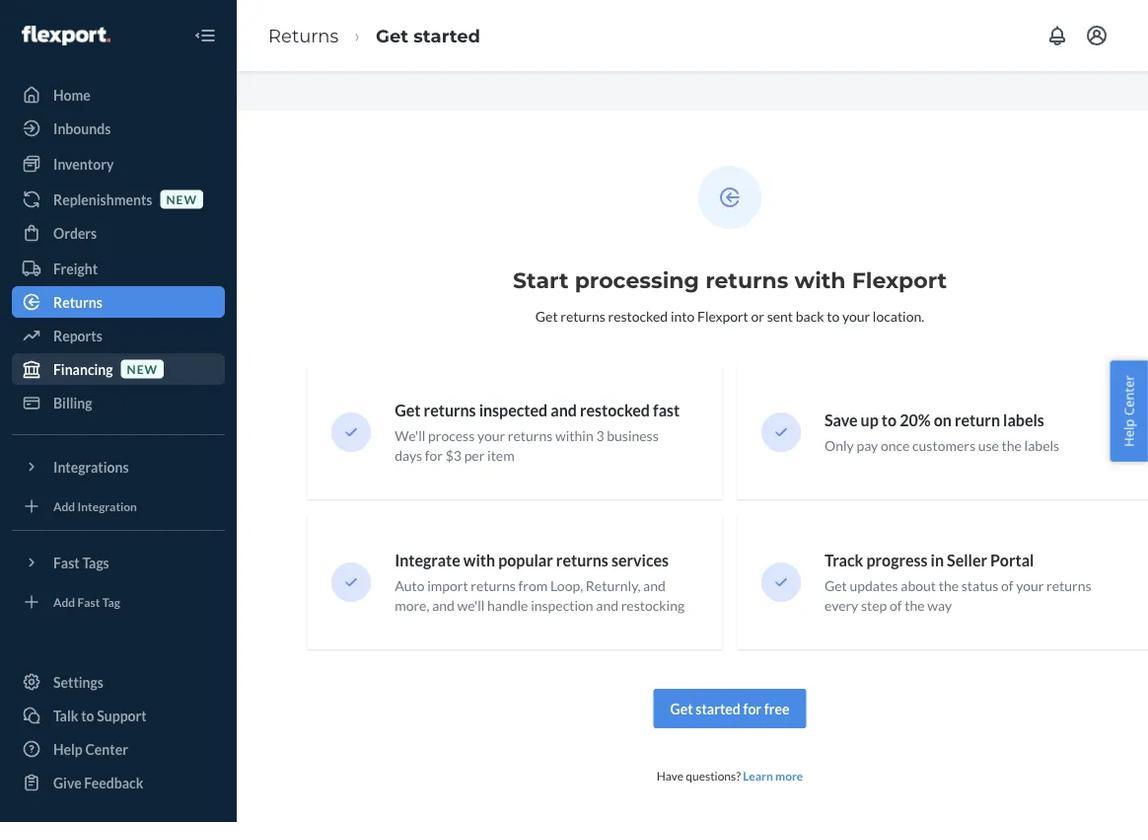 Task type: describe. For each thing, give the bounding box(es) containing it.
fast tags button
[[12, 547, 225, 578]]

track progress in seller portal get updates about the status of your returns every step of the way
[[825, 551, 1092, 614]]

0 horizontal spatial the
[[905, 597, 925, 614]]

get returns restocked into flexport or sent back to your location.
[[536, 307, 925, 324]]

new for financing
[[127, 362, 158, 376]]

for inside get returns inspected and restocked fast we'll process your returns within 3 business days for $3 per item
[[425, 447, 443, 464]]

per
[[464, 447, 485, 464]]

integrate with popular returns services auto import returns from loop, returnly, and more, and we'll handle inspection and restocking
[[395, 551, 685, 614]]

progress
[[867, 551, 928, 570]]

new for replenishments
[[166, 192, 197, 206]]

started for get started
[[414, 25, 481, 46]]

talk to support button
[[12, 700, 225, 731]]

flexport logo image
[[22, 26, 110, 45]]

auto
[[395, 577, 425, 594]]

within
[[556, 427, 594, 444]]

to inside the save up to 20% on return labels only pay once customers use the labels
[[882, 411, 897, 430]]

status
[[962, 577, 999, 594]]

returnly,
[[586, 577, 641, 594]]

reports link
[[12, 320, 225, 351]]

more
[[776, 769, 804, 783]]

popular
[[499, 551, 553, 570]]

step
[[862, 597, 888, 614]]

item
[[488, 447, 515, 464]]

returns up 'loop,'
[[556, 551, 609, 570]]

up
[[861, 411, 879, 430]]

fast tags
[[53, 554, 109, 571]]

returns down inspected
[[508, 427, 553, 444]]

0 horizontal spatial of
[[890, 597, 903, 614]]

with inside integrate with popular returns services auto import returns from loop, returnly, and more, and we'll handle inspection and restocking
[[464, 551, 496, 570]]

start
[[513, 267, 569, 294]]

0 vertical spatial labels
[[1004, 411, 1045, 430]]

about
[[901, 577, 937, 594]]

integration
[[77, 499, 137, 513]]

for inside get started for free button
[[744, 700, 762, 717]]

process
[[428, 427, 475, 444]]

sent
[[767, 307, 794, 324]]

on
[[934, 411, 952, 430]]

1 vertical spatial returns link
[[12, 286, 225, 318]]

help inside button
[[1121, 419, 1138, 447]]

and down import
[[432, 597, 455, 614]]

settings
[[53, 674, 104, 690]]

feedback
[[84, 774, 144, 791]]

returns up or
[[706, 267, 789, 294]]

to inside button
[[81, 707, 94, 724]]

services
[[612, 551, 669, 570]]

open notifications image
[[1046, 24, 1070, 47]]

track
[[825, 551, 864, 570]]

3
[[596, 427, 604, 444]]

once
[[881, 437, 910, 454]]

have
[[657, 769, 684, 783]]

location.
[[873, 307, 925, 324]]

started for get started for free
[[696, 700, 741, 717]]

inventory link
[[12, 148, 225, 180]]

way
[[928, 597, 952, 614]]

seller
[[948, 551, 988, 570]]

and inside get returns inspected and restocked fast we'll process your returns within 3 business days for $3 per item
[[551, 401, 577, 420]]

we'll
[[457, 597, 485, 614]]

get started
[[376, 25, 481, 46]]

import
[[428, 577, 468, 594]]

the inside the save up to 20% on return labels only pay once customers use the labels
[[1002, 437, 1022, 454]]

processing
[[575, 267, 700, 294]]

get started for free
[[671, 700, 790, 717]]

and up restocking
[[644, 577, 666, 594]]

your inside get returns inspected and restocked fast we'll process your returns within 3 business days for $3 per item
[[478, 427, 505, 444]]

1 vertical spatial labels
[[1025, 437, 1060, 454]]

get for get returns inspected and restocked fast we'll process your returns within 3 business days for $3 per item
[[395, 401, 421, 420]]

billing
[[53, 394, 92, 411]]

from
[[519, 577, 548, 594]]

center inside button
[[1121, 375, 1138, 416]]

add integration link
[[12, 490, 225, 522]]

restocking
[[621, 597, 685, 614]]

20%
[[900, 411, 931, 430]]

learn more button
[[743, 768, 804, 785]]

questions?
[[686, 769, 741, 783]]

days
[[395, 447, 423, 464]]

handle
[[488, 597, 528, 614]]

tags
[[82, 554, 109, 571]]

returns link inside breadcrumbs navigation
[[268, 25, 339, 46]]

inspected
[[479, 401, 548, 420]]

0 horizontal spatial help center
[[53, 741, 128, 757]]

return
[[955, 411, 1001, 430]]

restocked inside get returns inspected and restocked fast we'll process your returns within 3 business days for $3 per item
[[580, 401, 650, 420]]

give feedback button
[[12, 767, 225, 798]]

0 horizontal spatial returns
[[53, 294, 102, 310]]

get started link
[[376, 25, 481, 46]]

0 vertical spatial to
[[827, 307, 840, 324]]

learn
[[743, 769, 773, 783]]

close navigation image
[[193, 24, 217, 47]]



Task type: locate. For each thing, give the bounding box(es) containing it.
started inside button
[[696, 700, 741, 717]]

get for get started
[[376, 25, 409, 46]]

new down reports link
[[127, 362, 158, 376]]

to right back
[[827, 307, 840, 324]]

financing
[[53, 361, 113, 377]]

get inside track progress in seller portal get updates about the status of your returns every step of the way
[[825, 577, 848, 594]]

1 vertical spatial restocked
[[580, 401, 650, 420]]

0 horizontal spatial your
[[478, 427, 505, 444]]

help center inside button
[[1121, 375, 1138, 447]]

labels right use
[[1025, 437, 1060, 454]]

flexport for with
[[852, 267, 948, 294]]

0 vertical spatial your
[[843, 307, 871, 324]]

returns up "handle"
[[471, 577, 516, 594]]

flexport up 'location.'
[[852, 267, 948, 294]]

for left $3
[[425, 447, 443, 464]]

home link
[[12, 79, 225, 111]]

inbounds
[[53, 120, 111, 137]]

restocked up the 3
[[580, 401, 650, 420]]

1 vertical spatial to
[[882, 411, 897, 430]]

your up item
[[478, 427, 505, 444]]

fast
[[53, 554, 80, 571], [77, 595, 100, 609]]

returns right the status
[[1047, 577, 1092, 594]]

use
[[979, 437, 1000, 454]]

open account menu image
[[1086, 24, 1109, 47]]

talk
[[53, 707, 78, 724]]

reports
[[53, 327, 102, 344]]

get inside button
[[671, 700, 693, 717]]

1 horizontal spatial new
[[166, 192, 197, 206]]

flexport for into
[[698, 307, 749, 324]]

save
[[825, 411, 858, 430]]

restocked
[[608, 307, 668, 324], [580, 401, 650, 420]]

start processing returns with flexport
[[513, 267, 948, 294]]

we'll
[[395, 427, 426, 444]]

0 vertical spatial of
[[1002, 577, 1014, 594]]

inventory
[[53, 155, 114, 172]]

1 horizontal spatial flexport
[[852, 267, 948, 294]]

started
[[414, 25, 481, 46], [696, 700, 741, 717]]

customers
[[913, 437, 976, 454]]

1 vertical spatial returns
[[53, 294, 102, 310]]

save up to 20% on return labels only pay once customers use the labels
[[825, 411, 1060, 454]]

new
[[166, 192, 197, 206], [127, 362, 158, 376]]

0 vertical spatial restocked
[[608, 307, 668, 324]]

add integration
[[53, 499, 137, 513]]

1 vertical spatial with
[[464, 551, 496, 570]]

home
[[53, 86, 91, 103]]

returns link right close navigation image
[[268, 25, 339, 46]]

2 horizontal spatial your
[[1017, 577, 1044, 594]]

fast
[[653, 401, 680, 420]]

back
[[796, 307, 825, 324]]

0 horizontal spatial for
[[425, 447, 443, 464]]

get started for free button
[[654, 689, 807, 728]]

orders
[[53, 225, 97, 241]]

every
[[825, 597, 859, 614]]

your down portal
[[1017, 577, 1044, 594]]

0 vertical spatial fast
[[53, 554, 80, 571]]

labels
[[1004, 411, 1045, 430], [1025, 437, 1060, 454]]

settings link
[[12, 666, 225, 698]]

2 vertical spatial to
[[81, 707, 94, 724]]

integrations
[[53, 458, 129, 475]]

1 horizontal spatial started
[[696, 700, 741, 717]]

returns
[[706, 267, 789, 294], [561, 307, 606, 324], [424, 401, 476, 420], [508, 427, 553, 444], [556, 551, 609, 570], [471, 577, 516, 594], [1047, 577, 1092, 594]]

0 vertical spatial add
[[53, 499, 75, 513]]

0 vertical spatial started
[[414, 25, 481, 46]]

in
[[931, 551, 944, 570]]

the
[[1002, 437, 1022, 454], [939, 577, 959, 594], [905, 597, 925, 614]]

1 horizontal spatial help center
[[1121, 375, 1138, 447]]

1 horizontal spatial with
[[795, 267, 846, 294]]

talk to support
[[53, 707, 147, 724]]

1 vertical spatial of
[[890, 597, 903, 614]]

help center link
[[12, 733, 225, 765]]

more,
[[395, 597, 430, 614]]

the up way on the right bottom of the page
[[939, 577, 959, 594]]

add
[[53, 499, 75, 513], [53, 595, 75, 609]]

1 horizontal spatial to
[[827, 307, 840, 324]]

to
[[827, 307, 840, 324], [882, 411, 897, 430], [81, 707, 94, 724]]

replenishments
[[53, 191, 152, 208]]

returns link up reports link
[[12, 286, 225, 318]]

and
[[551, 401, 577, 420], [644, 577, 666, 594], [432, 597, 455, 614], [596, 597, 619, 614]]

0 horizontal spatial to
[[81, 707, 94, 724]]

1 add from the top
[[53, 499, 75, 513]]

1 horizontal spatial for
[[744, 700, 762, 717]]

fast left tag
[[77, 595, 100, 609]]

0 horizontal spatial help
[[53, 741, 83, 757]]

1 horizontal spatial your
[[843, 307, 871, 324]]

help center button
[[1111, 360, 1149, 462]]

into
[[671, 307, 695, 324]]

returns link
[[268, 25, 339, 46], [12, 286, 225, 318]]

0 horizontal spatial returns link
[[12, 286, 225, 318]]

0 horizontal spatial new
[[127, 362, 158, 376]]

0 horizontal spatial flexport
[[698, 307, 749, 324]]

your
[[843, 307, 871, 324], [478, 427, 505, 444], [1017, 577, 1044, 594]]

0 horizontal spatial started
[[414, 25, 481, 46]]

0 vertical spatial returns
[[268, 25, 339, 46]]

free
[[765, 700, 790, 717]]

your left 'location.'
[[843, 307, 871, 324]]

2 horizontal spatial to
[[882, 411, 897, 430]]

inspection
[[531, 597, 594, 614]]

with up import
[[464, 551, 496, 570]]

freight link
[[12, 253, 225, 284]]

to right up
[[882, 411, 897, 430]]

1 vertical spatial help
[[53, 741, 83, 757]]

0 vertical spatial center
[[1121, 375, 1138, 416]]

of right step
[[890, 597, 903, 614]]

the down about on the bottom
[[905, 597, 925, 614]]

1 vertical spatial new
[[127, 362, 158, 376]]

0 vertical spatial returns link
[[268, 25, 339, 46]]

add inside 'link'
[[53, 499, 75, 513]]

for left free
[[744, 700, 762, 717]]

1 vertical spatial for
[[744, 700, 762, 717]]

get inside breadcrumbs navigation
[[376, 25, 409, 46]]

1 vertical spatial center
[[85, 741, 128, 757]]

2 vertical spatial the
[[905, 597, 925, 614]]

0 vertical spatial help center
[[1121, 375, 1138, 447]]

add fast tag link
[[12, 586, 225, 618]]

add for add integration
[[53, 499, 75, 513]]

1 vertical spatial add
[[53, 595, 75, 609]]

and up within
[[551, 401, 577, 420]]

0 vertical spatial flexport
[[852, 267, 948, 294]]

with up back
[[795, 267, 846, 294]]

get inside get returns inspected and restocked fast we'll process your returns within 3 business days for $3 per item
[[395, 401, 421, 420]]

1 horizontal spatial center
[[1121, 375, 1138, 416]]

inbounds link
[[12, 113, 225, 144]]

1 vertical spatial flexport
[[698, 307, 749, 324]]

0 vertical spatial with
[[795, 267, 846, 294]]

of down portal
[[1002, 577, 1014, 594]]

breadcrumbs navigation
[[253, 7, 496, 64]]

returns inside track progress in seller portal get updates about the status of your returns every step of the way
[[1047, 577, 1092, 594]]

1 vertical spatial help center
[[53, 741, 128, 757]]

add down fast tags
[[53, 595, 75, 609]]

add left integration
[[53, 499, 75, 513]]

2 horizontal spatial the
[[1002, 437, 1022, 454]]

fast left tags
[[53, 554, 80, 571]]

updates
[[850, 577, 899, 594]]

add for add fast tag
[[53, 595, 75, 609]]

1 horizontal spatial the
[[939, 577, 959, 594]]

returns inside breadcrumbs navigation
[[268, 25, 339, 46]]

pay
[[857, 437, 879, 454]]

the right use
[[1002, 437, 1022, 454]]

new up "orders" link
[[166, 192, 197, 206]]

1 horizontal spatial returns link
[[268, 25, 339, 46]]

0 vertical spatial help
[[1121, 419, 1138, 447]]

only
[[825, 437, 854, 454]]

to right "talk"
[[81, 707, 94, 724]]

billing link
[[12, 387, 225, 418]]

1 horizontal spatial of
[[1002, 577, 1014, 594]]

$3
[[446, 447, 462, 464]]

or
[[752, 307, 765, 324]]

1 vertical spatial the
[[939, 577, 959, 594]]

help center
[[1121, 375, 1138, 447], [53, 741, 128, 757]]

your inside track progress in seller portal get updates about the status of your returns every step of the way
[[1017, 577, 1044, 594]]

portal
[[991, 551, 1035, 570]]

0 vertical spatial the
[[1002, 437, 1022, 454]]

returns up reports
[[53, 294, 102, 310]]

tag
[[102, 595, 120, 609]]

2 add from the top
[[53, 595, 75, 609]]

loop,
[[551, 577, 583, 594]]

give feedback
[[53, 774, 144, 791]]

business
[[607, 427, 659, 444]]

for
[[425, 447, 443, 464], [744, 700, 762, 717]]

returns right close navigation image
[[268, 25, 339, 46]]

help
[[1121, 419, 1138, 447], [53, 741, 83, 757]]

1 vertical spatial your
[[478, 427, 505, 444]]

restocked down processing
[[608, 307, 668, 324]]

0 horizontal spatial center
[[85, 741, 128, 757]]

have questions? learn more
[[657, 769, 804, 783]]

returns down start
[[561, 307, 606, 324]]

1 vertical spatial fast
[[77, 595, 100, 609]]

get for get returns restocked into flexport or sent back to your location.
[[536, 307, 558, 324]]

center
[[1121, 375, 1138, 416], [85, 741, 128, 757]]

1 vertical spatial started
[[696, 700, 741, 717]]

with
[[795, 267, 846, 294], [464, 551, 496, 570]]

0 vertical spatial for
[[425, 447, 443, 464]]

returns up process
[[424, 401, 476, 420]]

1 horizontal spatial returns
[[268, 25, 339, 46]]

integrations button
[[12, 451, 225, 483]]

0 vertical spatial new
[[166, 192, 197, 206]]

labels right the return
[[1004, 411, 1045, 430]]

get returns inspected and restocked fast we'll process your returns within 3 business days for $3 per item
[[395, 401, 680, 464]]

freight
[[53, 260, 98, 277]]

integrate
[[395, 551, 461, 570]]

fast inside dropdown button
[[53, 554, 80, 571]]

flexport left or
[[698, 307, 749, 324]]

started inside breadcrumbs navigation
[[414, 25, 481, 46]]

1 horizontal spatial help
[[1121, 419, 1138, 447]]

returns
[[268, 25, 339, 46], [53, 294, 102, 310]]

get
[[376, 25, 409, 46], [536, 307, 558, 324], [395, 401, 421, 420], [825, 577, 848, 594], [671, 700, 693, 717]]

get for get started for free
[[671, 700, 693, 717]]

support
[[97, 707, 147, 724]]

and down "returnly,"
[[596, 597, 619, 614]]

0 horizontal spatial with
[[464, 551, 496, 570]]

give
[[53, 774, 82, 791]]

2 vertical spatial your
[[1017, 577, 1044, 594]]



Task type: vqa. For each thing, say whether or not it's contained in the screenshot.
the left account
no



